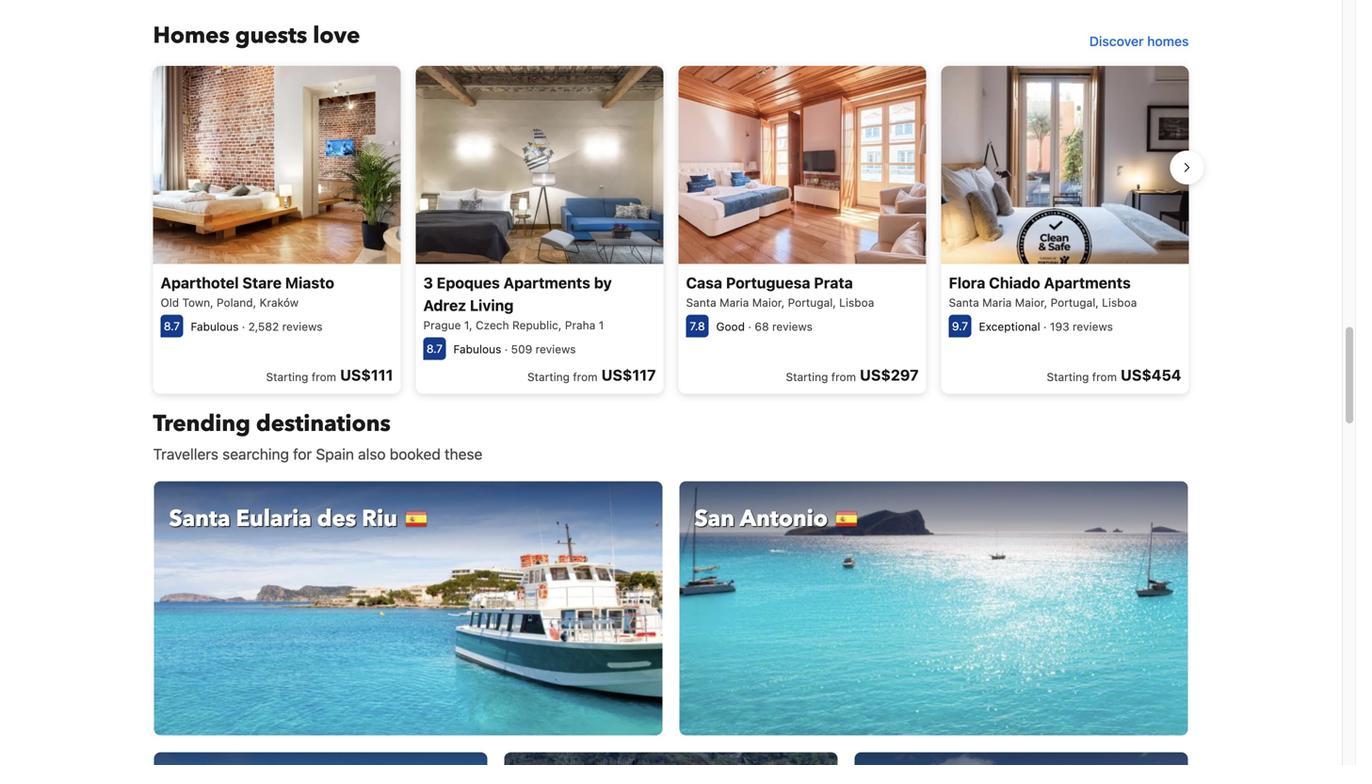 Task type: locate. For each thing, give the bounding box(es) containing it.
from inside starting from us$297
[[832, 371, 856, 384]]

maria
[[720, 296, 749, 309], [983, 296, 1012, 309]]

· for epoques
[[505, 343, 508, 356]]

1 horizontal spatial apartments
[[1044, 274, 1131, 292]]

starting inside starting from us$297
[[786, 371, 828, 384]]

1 vertical spatial fabulous
[[454, 343, 501, 356]]

by
[[594, 274, 612, 292]]

starting from us$117
[[528, 366, 656, 384]]

portugal,
[[788, 296, 836, 309], [1051, 296, 1099, 309]]

apartments up 193
[[1044, 274, 1131, 292]]

0 horizontal spatial maior,
[[752, 296, 785, 309]]

maria down the chiado
[[983, 296, 1012, 309]]

1 starting from the left
[[266, 371, 308, 384]]

1 horizontal spatial maior,
[[1015, 296, 1048, 309]]

2 maior, from the left
[[1015, 296, 1048, 309]]

fabulous for poland,
[[191, 320, 239, 333]]

1 from from the left
[[312, 371, 336, 384]]

maria up the good
[[720, 296, 749, 309]]

2 from from the left
[[573, 371, 598, 384]]

· left 509
[[505, 343, 508, 356]]

town,
[[182, 296, 214, 309]]

starting down good · 68 reviews
[[786, 371, 828, 384]]

starting inside starting from us$117
[[528, 371, 570, 384]]

fabulous down 1,
[[454, 343, 501, 356]]

eularia
[[236, 504, 312, 535]]

aparthotel stare miasto old town, poland, kraków
[[161, 274, 334, 309]]

fabulous element down town,
[[191, 320, 239, 333]]

maria inside flora chiado apartments santa maria maior, portugal, lisboa
[[983, 296, 1012, 309]]

8.7 element down prague
[[423, 338, 446, 360]]

apartments inside the 3 epoques apartments by adrez living prague 1, czech republic, praha 1
[[504, 274, 591, 292]]

0 horizontal spatial lisboa
[[839, 296, 874, 309]]

· for stare
[[242, 320, 245, 333]]

good · 68 reviews
[[716, 320, 813, 333]]

santa down casa
[[686, 296, 717, 309]]

homes guests love
[[153, 20, 360, 51]]

portugal, inside the casa portuguesa prata santa maria maior, portugal, lisboa
[[788, 296, 836, 309]]

starting inside starting from us$454
[[1047, 371, 1089, 384]]

9.7
[[952, 320, 968, 333]]

from inside starting from us$117
[[573, 371, 598, 384]]

3 starting from the left
[[786, 371, 828, 384]]

1 vertical spatial fabulous element
[[454, 343, 501, 356]]

fabulous element down 1,
[[454, 343, 501, 356]]

8.7 element
[[161, 315, 183, 338], [423, 338, 446, 360]]

starting down 193
[[1047, 371, 1089, 384]]

czech
[[476, 319, 509, 332]]

maior, down "portuguesa"
[[752, 296, 785, 309]]

lisboa inside the casa portuguesa prata santa maria maior, portugal, lisboa
[[839, 296, 874, 309]]

1 horizontal spatial fabulous
[[454, 343, 501, 356]]

santa inside the casa portuguesa prata santa maria maior, portugal, lisboa
[[686, 296, 717, 309]]

maria for chiado
[[983, 296, 1012, 309]]

from left us$454
[[1093, 371, 1117, 384]]

santa down the travellers
[[169, 504, 230, 535]]

8.7 element for town,
[[161, 315, 183, 338]]

discover
[[1090, 33, 1144, 49]]

poland,
[[217, 296, 256, 309]]

fabulous down town,
[[191, 320, 239, 333]]

lisboa up starting from us$454
[[1102, 296, 1137, 309]]

lisboa inside flora chiado apartments santa maria maior, portugal, lisboa
[[1102, 296, 1137, 309]]

from
[[312, 371, 336, 384], [573, 371, 598, 384], [832, 371, 856, 384], [1093, 371, 1117, 384]]

reviews
[[282, 320, 323, 333], [772, 320, 813, 333], [1073, 320, 1113, 333], [536, 343, 576, 356]]

0 vertical spatial fabulous
[[191, 320, 239, 333]]

good
[[716, 320, 745, 333]]

from inside starting from us$111
[[312, 371, 336, 384]]

4 from from the left
[[1093, 371, 1117, 384]]

2 starting from the left
[[528, 371, 570, 384]]

santa eularia des riu
[[169, 504, 397, 535]]

fabulous element for poland,
[[191, 320, 239, 333]]

starting down 2,582
[[266, 371, 308, 384]]

1 horizontal spatial fabulous element
[[454, 343, 501, 356]]

from for us$454
[[1093, 371, 1117, 384]]

portugal, down prata on the right top of the page
[[788, 296, 836, 309]]

1 portugal, from the left
[[788, 296, 836, 309]]

3 from from the left
[[832, 371, 856, 384]]

2 lisboa from the left
[[1102, 296, 1137, 309]]

0 horizontal spatial 8.7 element
[[161, 315, 183, 338]]

santa for casa portuguesa prata
[[686, 296, 717, 309]]

3
[[423, 274, 433, 292]]

0 horizontal spatial maria
[[720, 296, 749, 309]]

starting down 509
[[528, 371, 570, 384]]

reviews for portuguesa
[[772, 320, 813, 333]]

also
[[358, 445, 386, 463]]

9.7 element
[[949, 315, 972, 338]]

homes
[[153, 20, 230, 51]]

1 apartments from the left
[[504, 274, 591, 292]]

from left us$117
[[573, 371, 598, 384]]

1 horizontal spatial portugal,
[[1051, 296, 1099, 309]]

1 lisboa from the left
[[839, 296, 874, 309]]

stare
[[242, 274, 282, 292]]

8.7 down 'old'
[[164, 320, 180, 333]]

· left 2,582
[[242, 320, 245, 333]]

2 apartments from the left
[[1044, 274, 1131, 292]]

8.7 for adrez
[[427, 342, 443, 356]]

reviews down kraków at the top left
[[282, 320, 323, 333]]

0 vertical spatial 8.7
[[164, 320, 180, 333]]

maria for portuguesa
[[720, 296, 749, 309]]

lisboa
[[839, 296, 874, 309], [1102, 296, 1137, 309]]

3 epoques apartments by adrez living prague 1, czech republic, praha 1
[[423, 274, 612, 332]]

4 starting from the left
[[1047, 371, 1089, 384]]

1 horizontal spatial 8.7
[[427, 342, 443, 356]]

reviews right the "68"
[[772, 320, 813, 333]]

santa down flora
[[949, 296, 979, 309]]

maior,
[[752, 296, 785, 309], [1015, 296, 1048, 309]]

apartments up republic,
[[504, 274, 591, 292]]

1
[[599, 319, 604, 332]]

0 horizontal spatial portugal,
[[788, 296, 836, 309]]

· for chiado
[[1044, 320, 1047, 333]]

exceptional element
[[979, 320, 1041, 333]]

8.7 for town,
[[164, 320, 180, 333]]

travellers
[[153, 445, 219, 463]]

1 vertical spatial 8.7
[[427, 342, 443, 356]]

fabulous element
[[191, 320, 239, 333], [454, 343, 501, 356]]

1 maria from the left
[[720, 296, 749, 309]]

8.7 element down 'old'
[[161, 315, 183, 338]]

san antonio
[[695, 504, 828, 535]]

region
[[138, 58, 1204, 402]]

fabulous element for living
[[454, 343, 501, 356]]

these
[[445, 445, 483, 463]]

from left us$297
[[832, 371, 856, 384]]

reviews right 193
[[1073, 320, 1113, 333]]

exceptional
[[979, 320, 1041, 333]]

us$297
[[860, 366, 919, 384]]

aparthotel
[[161, 274, 239, 292]]

santa
[[686, 296, 717, 309], [949, 296, 979, 309], [169, 504, 230, 535]]

8.7
[[164, 320, 180, 333], [427, 342, 443, 356]]

discover homes link
[[1082, 24, 1197, 58]]

lisboa down prata on the right top of the page
[[839, 296, 874, 309]]

·
[[242, 320, 245, 333], [748, 320, 752, 333], [1044, 320, 1047, 333], [505, 343, 508, 356]]

epoques
[[437, 274, 500, 292]]

1 horizontal spatial lisboa
[[1102, 296, 1137, 309]]

chiado
[[989, 274, 1041, 292]]

0 horizontal spatial fabulous
[[191, 320, 239, 333]]

from left us$111
[[312, 371, 336, 384]]

santa for flora chiado apartments
[[949, 296, 979, 309]]

portugal, up 193
[[1051, 296, 1099, 309]]

living
[[470, 297, 514, 315]]

2 maria from the left
[[983, 296, 1012, 309]]

riu
[[362, 504, 397, 535]]

2 portugal, from the left
[[1051, 296, 1099, 309]]

maior, down the chiado
[[1015, 296, 1048, 309]]

starting for us$297
[[786, 371, 828, 384]]

1 horizontal spatial maria
[[983, 296, 1012, 309]]

apartments for maior,
[[1044, 274, 1131, 292]]

1 horizontal spatial 8.7 element
[[423, 338, 446, 360]]

love
[[313, 20, 360, 51]]

1 maior, from the left
[[752, 296, 785, 309]]

san antonio link
[[679, 481, 1189, 737]]

reviews down republic,
[[536, 343, 576, 356]]

apartments inside flora chiado apartments santa maria maior, portugal, lisboa
[[1044, 274, 1131, 292]]

antonio
[[740, 504, 828, 535]]

starting inside starting from us$111
[[266, 371, 308, 384]]

reviews for chiado
[[1073, 320, 1113, 333]]

1 horizontal spatial santa
[[686, 296, 717, 309]]

0 vertical spatial fabulous element
[[191, 320, 239, 333]]

starting
[[266, 371, 308, 384], [528, 371, 570, 384], [786, 371, 828, 384], [1047, 371, 1089, 384]]

santa inside flora chiado apartments santa maria maior, portugal, lisboa
[[949, 296, 979, 309]]

maior, inside flora chiado apartments santa maria maior, portugal, lisboa
[[1015, 296, 1048, 309]]

for
[[293, 445, 312, 463]]

portugal, inside flora chiado apartments santa maria maior, portugal, lisboa
[[1051, 296, 1099, 309]]

· left the "68"
[[748, 320, 752, 333]]

starting from us$111
[[266, 366, 393, 384]]

2,582
[[248, 320, 279, 333]]

2 horizontal spatial santa
[[949, 296, 979, 309]]

maria inside the casa portuguesa prata santa maria maior, portugal, lisboa
[[720, 296, 749, 309]]

miasto
[[285, 274, 334, 292]]

8.7 element for adrez
[[423, 338, 446, 360]]

us$117
[[602, 366, 656, 384]]

· left 193
[[1044, 320, 1047, 333]]

8.7 down prague
[[427, 342, 443, 356]]

maior, inside the casa portuguesa prata santa maria maior, portugal, lisboa
[[752, 296, 785, 309]]

0 horizontal spatial apartments
[[504, 274, 591, 292]]

santa eularia des riu link
[[153, 481, 664, 737]]

from for us$111
[[312, 371, 336, 384]]

0 horizontal spatial fabulous element
[[191, 320, 239, 333]]

fabulous
[[191, 320, 239, 333], [454, 343, 501, 356]]

apartments
[[504, 274, 591, 292], [1044, 274, 1131, 292]]

0 horizontal spatial 8.7
[[164, 320, 180, 333]]

maior, for portuguesa
[[752, 296, 785, 309]]

· for portuguesa
[[748, 320, 752, 333]]

from inside starting from us$454
[[1093, 371, 1117, 384]]

spain
[[316, 445, 354, 463]]



Task type: describe. For each thing, give the bounding box(es) containing it.
casa portuguesa prata santa maria maior, portugal, lisboa
[[686, 274, 874, 309]]

prague
[[423, 319, 461, 332]]

us$111
[[340, 366, 393, 384]]

0 horizontal spatial santa
[[169, 504, 230, 535]]

509
[[511, 343, 532, 356]]

booked
[[390, 445, 441, 463]]

flora chiado apartments santa maria maior, portugal, lisboa
[[949, 274, 1137, 309]]

portugal, for apartments
[[1051, 296, 1099, 309]]

maior, for chiado
[[1015, 296, 1048, 309]]

from for us$297
[[832, 371, 856, 384]]

fabulous for living
[[454, 343, 501, 356]]

68
[[755, 320, 769, 333]]

praha
[[565, 319, 596, 332]]

prata
[[814, 274, 853, 292]]

flora
[[949, 274, 986, 292]]

good element
[[716, 320, 745, 333]]

des
[[317, 504, 356, 535]]

trending destinations travellers searching for spain also booked these
[[153, 409, 483, 463]]

1,
[[464, 319, 473, 332]]

us$454
[[1121, 366, 1182, 384]]

starting for us$454
[[1047, 371, 1089, 384]]

region containing aparthotel stare miasto
[[138, 58, 1204, 402]]

old
[[161, 296, 179, 309]]

lisboa for prata
[[839, 296, 874, 309]]

republic,
[[512, 319, 562, 332]]

apartments for living
[[504, 274, 591, 292]]

adrez
[[423, 297, 466, 315]]

starting for us$111
[[266, 371, 308, 384]]

starting from us$297
[[786, 366, 919, 384]]

guests
[[235, 20, 307, 51]]

destinations
[[256, 409, 391, 440]]

fabulous · 2,582 reviews
[[191, 320, 323, 333]]

reviews for epoques
[[536, 343, 576, 356]]

portugal, for prata
[[788, 296, 836, 309]]

lisboa for apartments
[[1102, 296, 1137, 309]]

starting for us$117
[[528, 371, 570, 384]]

portuguesa
[[726, 274, 811, 292]]

7.8 element
[[686, 315, 709, 338]]

7.8
[[690, 320, 705, 333]]

searching
[[222, 445, 289, 463]]

trending
[[153, 409, 250, 440]]

casa
[[686, 274, 723, 292]]

reviews for stare
[[282, 320, 323, 333]]

san
[[695, 504, 735, 535]]

starting from us$454
[[1047, 366, 1182, 384]]

exceptional · 193 reviews
[[979, 320, 1113, 333]]

homes
[[1147, 33, 1189, 49]]

193
[[1050, 320, 1070, 333]]

discover homes
[[1090, 33, 1189, 49]]

kraków
[[260, 296, 299, 309]]

fabulous · 509 reviews
[[454, 343, 576, 356]]

from for us$117
[[573, 371, 598, 384]]



Task type: vqa. For each thing, say whether or not it's contained in the screenshot.
the book inside the Why should I book a car rental in the United States with Booking.com?
no



